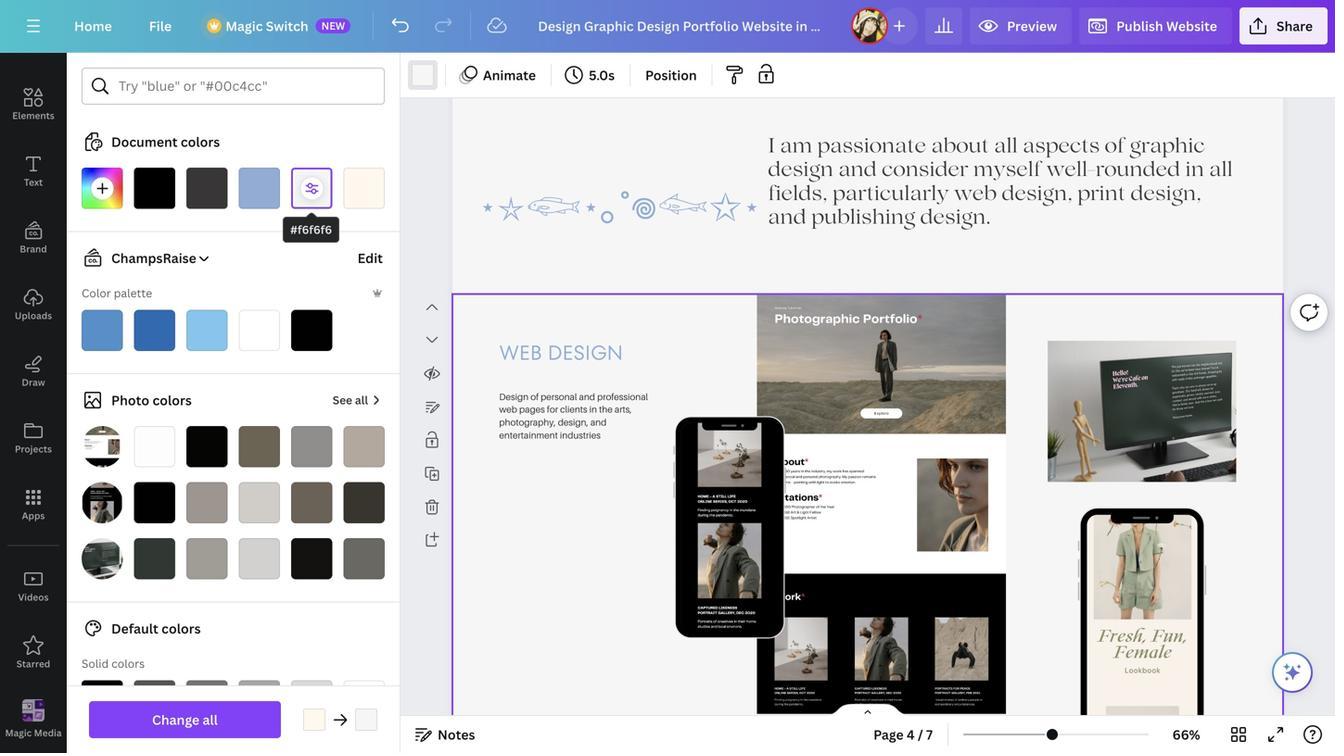 Task type: vqa. For each thing, say whether or not it's contained in the screenshot.
A
no



Task type: describe. For each thing, give the bounding box(es) containing it.
consider
[[882, 161, 968, 181]]

black #000000 image
[[82, 681, 123, 722]]

for
[[547, 404, 558, 415]]

design for design of personal and professional web pages for clients in the arts, photography, design, and entertainment industries
[[499, 391, 529, 402]]

arts,
[[615, 404, 632, 415]]

in inside design of personal and professional web pages for clients in the arts, photography, design, and entertainment industries
[[589, 404, 597, 415]]

apps button
[[0, 472, 67, 539]]

design.
[[920, 209, 991, 229]]

file
[[149, 17, 172, 35]]

text
[[24, 176, 43, 189]]

2 horizontal spatial design,
[[1131, 185, 1202, 205]]

66%
[[1172, 726, 1200, 744]]

clients
[[560, 404, 587, 415]]

66% button
[[1156, 720, 1216, 750]]

magic media button
[[0, 687, 67, 754]]

design of personal and professional web pages for clients in the arts, photography, design, and entertainment industries
[[499, 391, 648, 441]]

#b5a89c image
[[344, 426, 385, 468]]

pink #ff66c4 image
[[186, 733, 228, 754]]

color
[[82, 286, 111, 301]]

#fdfdfd image
[[134, 426, 175, 468]]

magic for magic switch
[[225, 17, 263, 35]]

pages
[[519, 404, 545, 415]]

bright red #ff3131 image
[[82, 733, 123, 754]]

brand
[[20, 243, 47, 255]]

rounded
[[1096, 161, 1180, 181]]

particularly
[[833, 185, 949, 205]]

starred
[[16, 658, 50, 671]]

share
[[1277, 17, 1313, 35]]

of inside design of personal and professional web pages for clients in the arts, photography, design, and entertainment industries
[[531, 391, 539, 402]]

page
[[873, 726, 904, 744]]

color palette
[[82, 286, 152, 301]]

design, inside design of personal and professional web pages for clients in the arts, photography, design, and entertainment industries
[[558, 417, 588, 428]]

passionate
[[817, 137, 926, 157]]

Design title text field
[[523, 7, 844, 45]]

animate
[[483, 66, 536, 84]]

personal
[[541, 391, 577, 402]]

white #ffffff image
[[344, 681, 385, 722]]

1 horizontal spatial #f6f6f6 image
[[412, 64, 434, 86]]

document colors
[[111, 133, 220, 151]]

and down the fields,
[[768, 209, 806, 229]]

#010101 image
[[291, 310, 332, 351]]

#a09c96 image
[[186, 539, 228, 580]]

colors for document colors
[[181, 133, 220, 151]]

side panel tab list
[[0, 5, 67, 754]]

show pages image
[[823, 704, 912, 719]]

page 4 / 7 button
[[866, 720, 940, 750]]

print
[[1078, 185, 1126, 205]]

industries
[[560, 430, 601, 441]]

colors for default colors
[[161, 620, 201, 638]]

videos
[[18, 592, 49, 604]]

#8badd6 image
[[239, 168, 280, 209]]

edit button
[[356, 240, 385, 277]]

see
[[333, 393, 352, 408]]

photo colors
[[111, 392, 192, 409]]

black #000000 image
[[82, 681, 123, 722]]

7
[[926, 726, 933, 744]]

main menu bar
[[0, 0, 1335, 53]]

and up clients
[[579, 391, 595, 402]]

publish
[[1116, 17, 1163, 35]]

magenta #cb6ce6 image
[[239, 733, 280, 754]]

videos button
[[0, 553, 67, 620]]

light gray #d9d9d9 image
[[291, 681, 332, 722]]

all up pink #ff66c4 icon at the left bottom of page
[[203, 712, 218, 729]]

⋆⭒𓆟⋆｡˚𖦹𓆜✩⋆
[[478, 178, 761, 235]]

uploads button
[[0, 272, 67, 338]]

and down the passionate
[[838, 161, 877, 181]]

1 vertical spatial #f6f6f6 image
[[291, 168, 332, 209]]

see all button
[[331, 382, 385, 419]]

position button
[[638, 60, 704, 90]]

web inside the i am passionate about all aspects of graphic design and consider myself well-rounded in all fields, particularly web design, print design, and publishing design.
[[954, 185, 997, 205]]

add a new color image
[[82, 168, 123, 209]]

colors for solid colors
[[111, 656, 145, 672]]

Try "blue" or "#00c4cc" search field
[[119, 69, 373, 104]]

champsraise button
[[74, 247, 211, 269]]

magic for magic media
[[5, 727, 32, 740]]

#75c6ef image
[[186, 310, 228, 351]]

in inside the i am passionate about all aspects of graphic design and consider myself well-rounded in all fields, particularly web design, print design, and publishing design.
[[1185, 161, 1204, 181]]

solid
[[82, 656, 109, 672]]

design for design
[[18, 43, 49, 55]]

#303832 image
[[134, 539, 175, 580]]

starred button
[[0, 620, 67, 687]]

#8badd6 image
[[239, 168, 280, 209]]

edit
[[358, 249, 383, 267]]

default colors
[[111, 620, 201, 638]]

#fdfdfd image
[[134, 426, 175, 468]]

media
[[34, 727, 62, 740]]

all right see
[[355, 393, 368, 408]]

page 4 / 7
[[873, 726, 933, 744]]

projects button
[[0, 405, 67, 472]]

fields,
[[768, 185, 828, 205]]

share button
[[1239, 7, 1328, 45]]

default
[[111, 620, 158, 638]]

#9e958f image
[[186, 483, 228, 524]]

i
[[768, 137, 775, 157]]

magic media
[[5, 727, 62, 740]]

apps
[[22, 510, 45, 522]]

professional
[[597, 391, 648, 402]]

#166bb5 image
[[134, 310, 175, 351]]

design inside the i am passionate about all aspects of graphic design and consider myself well-rounded in all fields, particularly web design, print design, and publishing design.
[[768, 161, 833, 181]]

preview
[[1007, 17, 1057, 35]]

palette
[[114, 286, 152, 301]]

5.0s
[[589, 66, 615, 84]]

myself
[[973, 161, 1041, 181]]

web inside design of personal and professional web pages for clients in the arts, photography, design, and entertainment industries
[[499, 404, 517, 415]]



Task type: locate. For each thing, give the bounding box(es) containing it.
#f6f6f6 image left animate dropdown button
[[412, 64, 434, 86]]

#000000 image
[[134, 168, 175, 209], [134, 168, 175, 209]]

magic left media at the bottom left
[[5, 727, 32, 740]]

magenta #cb6ce6 image
[[239, 733, 280, 754]]

#d1ccc7 image
[[239, 483, 280, 524], [239, 483, 280, 524]]

1 horizontal spatial design
[[499, 391, 529, 402]]

design up the fields,
[[768, 161, 833, 181]]

animate button
[[453, 60, 543, 90]]

0 horizontal spatial #f6f6f6 image
[[291, 168, 332, 209]]

colors for photo colors
[[152, 392, 192, 409]]

1 horizontal spatial design,
[[1002, 185, 1073, 205]]

1 horizontal spatial in
[[1185, 161, 1204, 181]]

#696861 image
[[344, 539, 385, 580], [344, 539, 385, 580]]

of up rounded at the right of page
[[1105, 137, 1125, 157]]

magic inside main menu bar
[[225, 17, 263, 35]]

2 vertical spatial web
[[499, 404, 517, 415]]

web up photography,
[[499, 404, 517, 415]]

#f6f6f6 image
[[412, 64, 434, 86], [291, 168, 332, 209]]

photo
[[111, 392, 149, 409]]

web design
[[499, 339, 623, 367]]

aspects
[[1023, 137, 1100, 157]]

#908d8b image
[[291, 426, 332, 468], [291, 426, 332, 468]]

#b5a89c image
[[344, 426, 385, 468]]

coral red #ff5757 image
[[134, 733, 175, 754], [134, 733, 175, 754]]

1 vertical spatial design
[[548, 339, 623, 367]]

/
[[918, 726, 923, 744]]

colors right default
[[161, 620, 201, 638]]

website
[[1166, 17, 1217, 35]]

in left the
[[589, 404, 597, 415]]

0 horizontal spatial design
[[18, 43, 49, 55]]

bright red #ff3131 image
[[82, 733, 123, 754]]

well-
[[1046, 161, 1096, 181]]

design up personal
[[548, 339, 623, 367]]

#141211 image
[[291, 539, 332, 580], [291, 539, 332, 580]]

in
[[1185, 161, 1204, 181], [589, 404, 597, 415]]

of up pages
[[531, 391, 539, 402]]

design, down myself
[[1002, 185, 1073, 205]]

preview button
[[970, 7, 1072, 45]]

document
[[111, 133, 178, 151]]

home
[[74, 17, 112, 35]]

design, down rounded at the right of page
[[1131, 185, 1202, 205]]

#010101 image
[[291, 310, 332, 351], [134, 483, 175, 524], [134, 483, 175, 524]]

design inside design of personal and professional web pages for clients in the arts, photography, design, and entertainment industries
[[499, 391, 529, 402]]

design,
[[1002, 185, 1073, 205], [1131, 185, 1202, 205], [558, 417, 588, 428]]

publishing
[[811, 209, 915, 229]]

0 vertical spatial design
[[768, 161, 833, 181]]

projects
[[15, 443, 52, 456]]

change all button
[[89, 702, 281, 739]]

draw
[[22, 376, 45, 389]]

home link
[[59, 7, 127, 45]]

colors right solid
[[111, 656, 145, 672]]

0 vertical spatial web
[[954, 185, 997, 205]]

#303832 image
[[134, 539, 175, 580]]

4
[[907, 726, 915, 744]]

1 vertical spatial of
[[531, 391, 539, 402]]

i am passionate about all aspects of graphic design and consider myself well-rounded in all fields, particularly web design, print design, and publishing design.
[[768, 137, 1233, 229]]

add a new color image
[[82, 168, 123, 209]]

#9e958f image
[[186, 483, 228, 524]]

magic inside button
[[5, 727, 32, 740]]

1 horizontal spatial of
[[1105, 137, 1125, 157]]

gray #737373 image
[[186, 681, 228, 722], [186, 681, 228, 722]]

brand button
[[0, 205, 67, 272]]

0 vertical spatial magic
[[225, 17, 263, 35]]

see all
[[333, 393, 368, 408]]

all
[[994, 137, 1018, 157], [1209, 161, 1233, 181], [355, 393, 368, 408], [203, 712, 218, 729]]

design inside button
[[18, 43, 49, 55]]

champsraise
[[111, 249, 196, 267]]

colors
[[181, 133, 220, 151], [152, 392, 192, 409], [161, 620, 201, 638], [111, 656, 145, 672]]

notes
[[438, 726, 475, 744]]

colors right document
[[181, 133, 220, 151]]

design, down clients
[[558, 417, 588, 428]]

#393636 image
[[186, 168, 228, 209], [186, 168, 228, 209]]

#050504 image
[[186, 426, 228, 468], [186, 426, 228, 468]]

design
[[18, 43, 49, 55], [499, 391, 529, 402]]

change all
[[152, 712, 218, 729]]

magic left switch
[[225, 17, 263, 35]]

0 vertical spatial #f6f6f6 image
[[412, 64, 434, 86]]

and down the
[[590, 417, 607, 428]]

0 horizontal spatial design
[[548, 339, 623, 367]]

design button
[[0, 5, 67, 71]]

#6d6353 image
[[239, 426, 280, 468], [239, 426, 280, 468]]

new
[[321, 19, 345, 32]]

0 vertical spatial in
[[1185, 161, 1204, 181]]

uploads
[[15, 310, 52, 322]]

the
[[599, 404, 613, 415]]

publish website
[[1116, 17, 1217, 35]]

1 horizontal spatial magic
[[225, 17, 263, 35]]

0 horizontal spatial magic
[[5, 727, 32, 740]]

#166bb5 image
[[134, 310, 175, 351]]

elements button
[[0, 71, 67, 138]]

draw button
[[0, 338, 67, 405]]

about
[[931, 137, 989, 157]]

design up pages
[[499, 391, 529, 402]]

0 horizontal spatial design,
[[558, 417, 588, 428]]

pink #ff66c4 image
[[186, 733, 228, 754]]

#38352d image
[[344, 483, 385, 524], [344, 483, 385, 524]]

white #ffffff image
[[344, 681, 385, 722]]

photography,
[[499, 417, 556, 428]]

dark gray #545454 image
[[134, 681, 175, 722], [134, 681, 175, 722]]

#ffffff image
[[239, 310, 280, 351], [239, 310, 280, 351]]

#f6f6f6 image
[[412, 64, 434, 86], [291, 168, 332, 209], [355, 709, 377, 732], [355, 709, 377, 732]]

solid colors
[[82, 656, 145, 672]]

canva assistant image
[[1281, 662, 1304, 684]]

elements
[[12, 109, 54, 122]]

position
[[645, 66, 697, 84]]

0 horizontal spatial in
[[589, 404, 597, 415]]

#f6f6f6 image up #f6f6f6
[[291, 168, 332, 209]]

1 horizontal spatial design
[[768, 161, 833, 181]]

gray #a6a6a6 image
[[239, 681, 280, 722], [239, 681, 280, 722]]

5.0s button
[[559, 60, 622, 90]]

file button
[[134, 7, 187, 45]]

#fff8ed image
[[344, 168, 385, 209], [303, 709, 325, 732], [303, 709, 325, 732]]

1 vertical spatial in
[[589, 404, 597, 415]]

web
[[954, 185, 997, 205], [499, 339, 542, 367], [499, 404, 517, 415]]

1 vertical spatial magic
[[5, 727, 32, 740]]

#f6f6f6
[[290, 222, 332, 237]]

magic
[[225, 17, 263, 35], [5, 727, 32, 740]]

web up design.
[[954, 185, 997, 205]]

design
[[768, 161, 833, 181], [548, 339, 623, 367]]

web up pages
[[499, 339, 542, 367]]

colors right photo
[[152, 392, 192, 409]]

text button
[[0, 138, 67, 205]]

1 vertical spatial design
[[499, 391, 529, 402]]

#75c6ef image
[[186, 310, 228, 351]]

all right rounded at the right of page
[[1209, 161, 1233, 181]]

switch
[[266, 17, 308, 35]]

all up myself
[[994, 137, 1018, 157]]

magic switch
[[225, 17, 308, 35]]

0 vertical spatial of
[[1105, 137, 1125, 157]]

in down "graphic" at right
[[1185, 161, 1204, 181]]

am
[[780, 137, 812, 157]]

#fff8ed image
[[344, 168, 385, 209]]

and
[[838, 161, 877, 181], [768, 209, 806, 229], [579, 391, 595, 402], [590, 417, 607, 428]]

light gray #d9d9d9 image
[[291, 681, 332, 722]]

#4890cd image
[[82, 310, 123, 351], [82, 310, 123, 351]]

change
[[152, 712, 199, 729]]

of inside the i am passionate about all aspects of graphic design and consider myself well-rounded in all fields, particularly web design, print design, and publishing design.
[[1105, 137, 1125, 157]]

0 vertical spatial design
[[18, 43, 49, 55]]

#6c6156 image
[[291, 483, 332, 524], [291, 483, 332, 524]]

#d2d1cf image
[[239, 539, 280, 580], [239, 539, 280, 580]]

entertainment
[[499, 430, 558, 441]]

design up elements button on the top of page
[[18, 43, 49, 55]]

graphic
[[1130, 137, 1205, 157]]

1 vertical spatial web
[[499, 339, 542, 367]]

#a09c96 image
[[186, 539, 228, 580]]

notes button
[[408, 720, 483, 750]]

0 horizontal spatial of
[[531, 391, 539, 402]]

publish website button
[[1079, 7, 1232, 45]]



